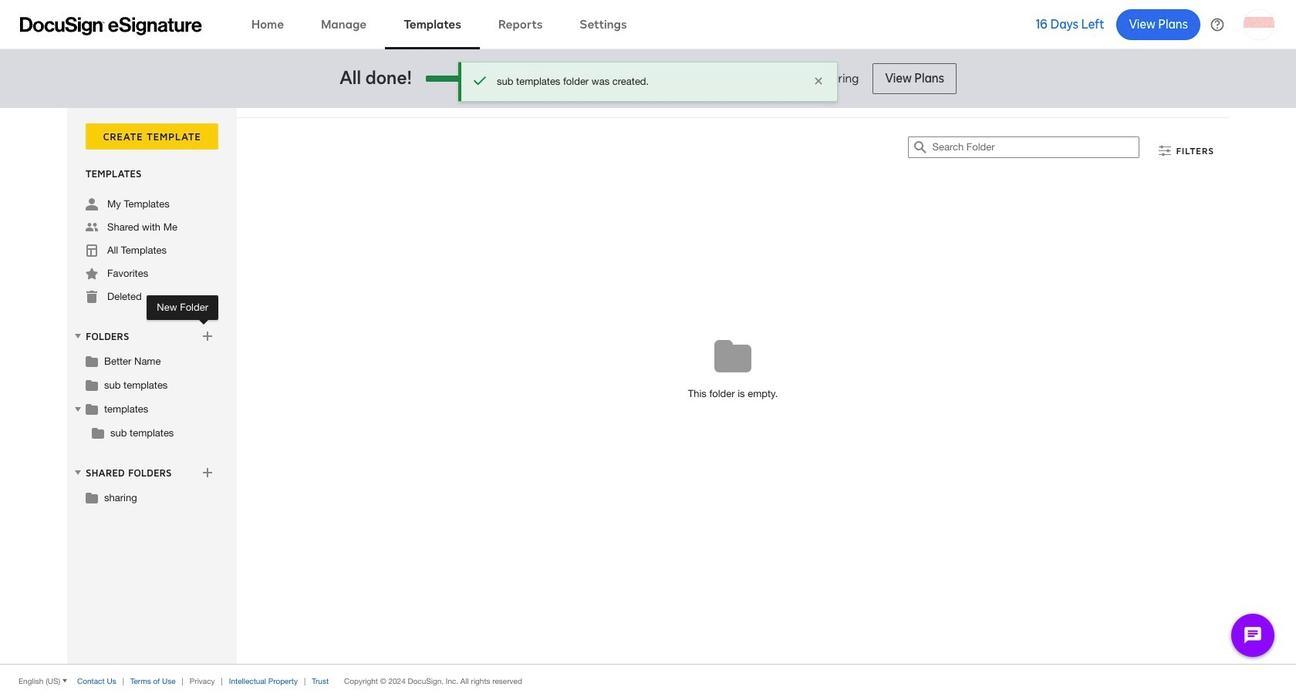 Task type: describe. For each thing, give the bounding box(es) containing it.
Search Folder text field
[[933, 137, 1139, 157]]

tooltip inside secondary navigation region
[[147, 296, 218, 320]]

1 folder image from the top
[[86, 355, 98, 367]]

more info region
[[0, 664, 1296, 698]]

docusign esignature image
[[20, 17, 202, 35]]

user image
[[86, 198, 98, 211]]

3 folder image from the top
[[86, 403, 98, 415]]

trash image
[[86, 291, 98, 303]]

shared image
[[86, 221, 98, 234]]



Task type: locate. For each thing, give the bounding box(es) containing it.
view shared folders image
[[72, 467, 84, 479]]

folder image
[[86, 355, 98, 367], [86, 379, 98, 391], [86, 403, 98, 415]]

0 vertical spatial folder image
[[86, 355, 98, 367]]

status
[[497, 75, 802, 89]]

templates image
[[86, 245, 98, 257]]

folder image
[[92, 427, 104, 439], [86, 492, 98, 504]]

2 folder image from the top
[[86, 379, 98, 391]]

0 vertical spatial folder image
[[92, 427, 104, 439]]

star filled image
[[86, 268, 98, 280]]

view folders image
[[72, 330, 84, 343]]

2 vertical spatial folder image
[[86, 403, 98, 415]]

your uploaded profile image image
[[1244, 9, 1275, 40]]

tooltip
[[147, 296, 218, 320]]

secondary navigation region
[[67, 108, 1233, 664]]

1 vertical spatial folder image
[[86, 492, 98, 504]]

1 vertical spatial folder image
[[86, 379, 98, 391]]



